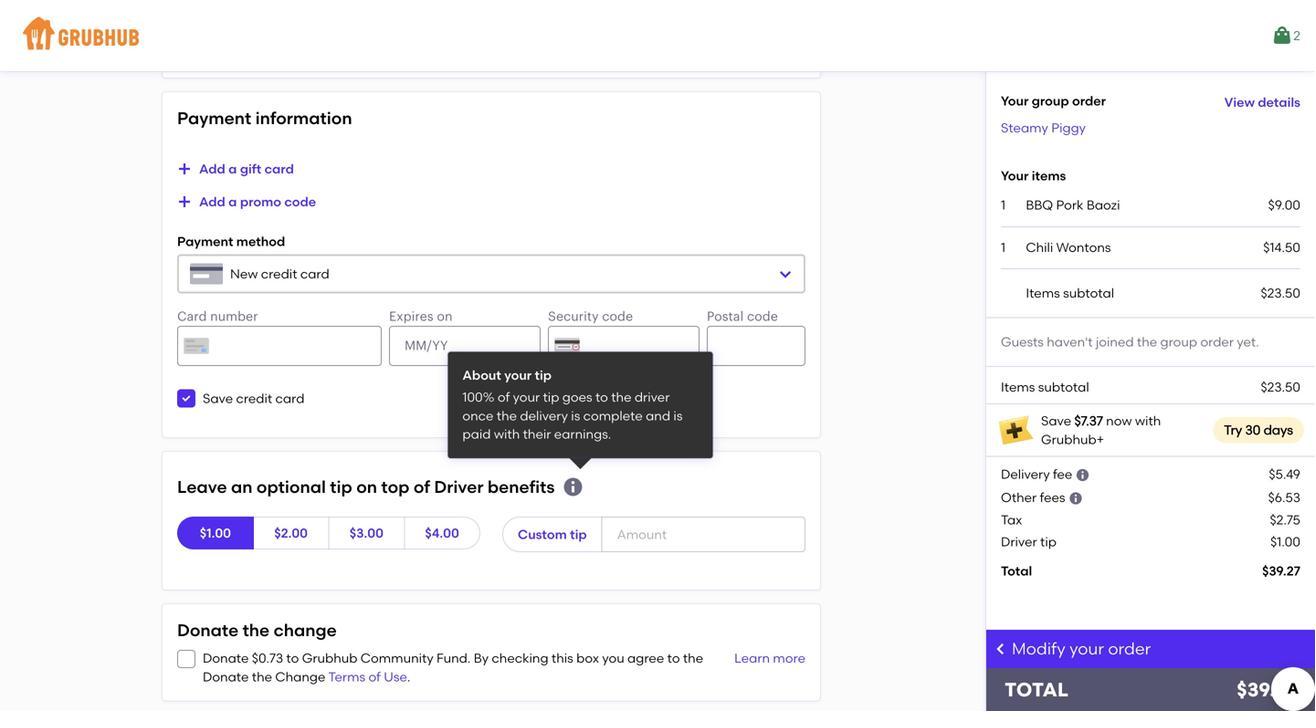 Task type: locate. For each thing, give the bounding box(es) containing it.
your
[[504, 368, 532, 383], [513, 390, 540, 405], [1070, 639, 1104, 659]]

1 left bbq
[[1001, 197, 1006, 213]]

now
[[1106, 413, 1132, 429]]

0 vertical spatial credit
[[261, 266, 297, 282]]

save credit card
[[203, 391, 305, 407]]

0 vertical spatial card
[[265, 161, 294, 177]]

your up steamy at the right
[[1001, 93, 1029, 109]]

top
[[381, 477, 410, 497]]

add down add a gift card button
[[199, 194, 225, 209]]

$0.73
[[252, 651, 283, 667]]

order for modify your order
[[1108, 639, 1151, 659]]

terms of use .
[[328, 670, 410, 685]]

group up the steamy piggy
[[1032, 93, 1069, 109]]

fees
[[1040, 490, 1066, 506]]

save
[[203, 391, 233, 407], [1041, 413, 1072, 429]]

1 payment from the top
[[177, 108, 251, 128]]

to up complete at the left
[[596, 390, 608, 405]]

subtotal down 'wontons'
[[1063, 286, 1114, 301]]

0 vertical spatial items
[[1026, 286, 1060, 301]]

is right and
[[674, 408, 683, 424]]

1 horizontal spatial order
[[1108, 639, 1151, 659]]

tip inside button
[[570, 527, 587, 542]]

$1.00
[[200, 526, 231, 541], [1271, 534, 1301, 550]]

0 horizontal spatial of
[[369, 670, 381, 685]]

tax
[[1001, 512, 1022, 528]]

donate for donate $0.73 to grubhub community fund.
[[203, 651, 249, 667]]

a left the gift
[[229, 161, 237, 177]]

2 your from the top
[[1001, 168, 1029, 183]]

your right modify
[[1070, 639, 1104, 659]]

view details
[[1225, 94, 1301, 110]]

payment information
[[177, 108, 352, 128]]

your left items at the top of page
[[1001, 168, 1029, 183]]

0 vertical spatial save
[[203, 391, 233, 407]]

items
[[1032, 168, 1066, 183]]

with right now
[[1135, 413, 1161, 429]]

card inside button
[[265, 161, 294, 177]]

1 vertical spatial donate
[[203, 651, 249, 667]]

2 horizontal spatial order
[[1201, 334, 1234, 350]]

the right agree at the bottom
[[683, 651, 703, 667]]

2 vertical spatial donate
[[203, 670, 249, 685]]

piggy
[[1052, 120, 1086, 136]]

credit right the new
[[261, 266, 297, 282]]

add left the gift
[[199, 161, 225, 177]]

of left use
[[369, 670, 381, 685]]

1 horizontal spatial svg image
[[778, 267, 793, 281]]

1 vertical spatial credit
[[236, 391, 272, 407]]

0 vertical spatial of
[[498, 390, 510, 405]]

1 horizontal spatial is
[[674, 408, 683, 424]]

save up grubhub+
[[1041, 413, 1072, 429]]

group right joined
[[1161, 334, 1198, 350]]

0 vertical spatial payment
[[177, 108, 251, 128]]

1 vertical spatial card
[[300, 266, 329, 282]]

learn
[[735, 651, 770, 667]]

1 vertical spatial $39.27
[[1237, 679, 1297, 702]]

svg image right fees
[[1069, 491, 1083, 506]]

this
[[552, 651, 573, 667]]

agree
[[628, 651, 664, 667]]

2 add from the top
[[199, 194, 225, 209]]

total down driver tip
[[1001, 563, 1032, 579]]

card right the gift
[[265, 161, 294, 177]]

$23.50
[[1261, 286, 1301, 301], [1261, 379, 1301, 395]]

1 horizontal spatial group
[[1161, 334, 1198, 350]]

card
[[265, 161, 294, 177], [300, 266, 329, 282], [275, 391, 305, 407]]

delivery
[[520, 408, 568, 424]]

order right modify
[[1108, 639, 1151, 659]]

save $7.37
[[1041, 413, 1103, 429]]

promo
[[240, 194, 281, 209]]

0 vertical spatial order
[[1072, 93, 1106, 109]]

the up $0.73
[[243, 621, 270, 641]]

with left their on the left bottom
[[494, 427, 520, 442]]

1 vertical spatial driver
[[1001, 534, 1037, 550]]

donate $0.73 to grubhub community fund.
[[203, 651, 474, 667]]

a left promo
[[229, 194, 237, 209]]

card up optional
[[275, 391, 305, 407]]

1 horizontal spatial to
[[596, 390, 608, 405]]

0 horizontal spatial save
[[203, 391, 233, 407]]

donate inside by checking this box you agree to the donate the change
[[203, 670, 249, 685]]

0 vertical spatial add
[[199, 161, 225, 177]]

1 horizontal spatial driver
[[1001, 534, 1037, 550]]

your right about
[[504, 368, 532, 383]]

payment up the new
[[177, 234, 233, 249]]

benefits
[[488, 477, 555, 497]]

svg image left add a gift card
[[177, 162, 192, 176]]

2 payment from the top
[[177, 234, 233, 249]]

$1.00 down $2.75
[[1271, 534, 1301, 550]]

terms
[[328, 670, 365, 685]]

payment for payment information
[[177, 108, 251, 128]]

of right top
[[414, 477, 430, 497]]

1 1 from the top
[[1001, 197, 1006, 213]]

donate
[[177, 621, 239, 641], [203, 651, 249, 667], [203, 670, 249, 685]]

2 1 from the top
[[1001, 240, 1006, 255]]

2 $23.50 from the top
[[1261, 379, 1301, 395]]

svg image
[[778, 267, 793, 281], [994, 642, 1008, 657], [181, 654, 192, 665]]

payment method
[[177, 234, 285, 249]]

$23.50 down $14.50
[[1261, 286, 1301, 301]]

svg image inside add a gift card button
[[177, 162, 192, 176]]

1 vertical spatial payment
[[177, 234, 233, 249]]

is
[[571, 408, 580, 424], [674, 408, 683, 424]]

1 is from the left
[[571, 408, 580, 424]]

1 vertical spatial 1
[[1001, 240, 1006, 255]]

driver
[[434, 477, 484, 497], [1001, 534, 1037, 550]]

a for promo
[[229, 194, 237, 209]]

0 vertical spatial a
[[229, 161, 237, 177]]

fund.
[[437, 651, 471, 667]]

0 vertical spatial donate
[[177, 621, 239, 641]]

0 horizontal spatial $1.00
[[200, 526, 231, 541]]

1 vertical spatial save
[[1041, 413, 1072, 429]]

main navigation navigation
[[0, 0, 1315, 71]]

0 vertical spatial your
[[1001, 93, 1029, 109]]

to up change
[[286, 651, 299, 667]]

2 horizontal spatial to
[[667, 651, 680, 667]]

1 vertical spatial group
[[1161, 334, 1198, 350]]

1 horizontal spatial with
[[1135, 413, 1161, 429]]

to
[[596, 390, 608, 405], [286, 651, 299, 667], [667, 651, 680, 667]]

total
[[1001, 563, 1032, 579], [1005, 679, 1069, 702]]

card right the new
[[300, 266, 329, 282]]

order up piggy
[[1072, 93, 1106, 109]]

learn more
[[735, 651, 806, 667]]

1 horizontal spatial of
[[414, 477, 430, 497]]

items up subscription badge icon
[[1001, 379, 1035, 395]]

your for $39.27
[[1001, 93, 1029, 109]]

0 vertical spatial 1
[[1001, 197, 1006, 213]]

new credit card
[[230, 266, 329, 282]]

change
[[275, 670, 326, 685]]

0 vertical spatial subtotal
[[1063, 286, 1114, 301]]

2 vertical spatial your
[[1070, 639, 1104, 659]]

2 vertical spatial order
[[1108, 639, 1151, 659]]

donate for donate the change
[[177, 621, 239, 641]]

leave an optional tip on top of driver benefits
[[177, 477, 555, 497]]

2 vertical spatial card
[[275, 391, 305, 407]]

try
[[1224, 423, 1243, 438]]

items
[[1026, 286, 1060, 301], [1001, 379, 1035, 395]]

more
[[773, 651, 806, 667]]

driver up $4.00
[[434, 477, 484, 497]]

1 vertical spatial $23.50
[[1261, 379, 1301, 395]]

about
[[463, 368, 501, 383]]

your up delivery
[[513, 390, 540, 405]]

driver down tax
[[1001, 534, 1037, 550]]

2 a from the top
[[229, 194, 237, 209]]

0 vertical spatial items subtotal
[[1026, 286, 1114, 301]]

a
[[229, 161, 237, 177], [229, 194, 237, 209]]

is down goes
[[571, 408, 580, 424]]

1 for chili wontons
[[1001, 240, 1006, 255]]

an
[[231, 477, 253, 497]]

$1.00 inside button
[[200, 526, 231, 541]]

svg image right fee
[[1076, 468, 1090, 483]]

tooltip
[[448, 352, 713, 469]]

now with grubhub+
[[1041, 413, 1161, 447]]

2 horizontal spatial of
[[498, 390, 510, 405]]

$4.00 button
[[404, 517, 480, 550]]

1 horizontal spatial save
[[1041, 413, 1072, 429]]

svg image down add a gift card button
[[177, 195, 192, 209]]

0 vertical spatial $23.50
[[1261, 286, 1301, 301]]

learn more link
[[730, 650, 806, 687]]

0 horizontal spatial order
[[1072, 93, 1106, 109]]

tip
[[535, 368, 552, 383], [543, 390, 559, 405], [330, 477, 352, 497], [570, 527, 587, 542], [1040, 534, 1057, 550]]

save up leave
[[203, 391, 233, 407]]

1 vertical spatial items
[[1001, 379, 1035, 395]]

steamy piggy link
[[1001, 120, 1086, 136]]

by
[[474, 651, 489, 667]]

1 a from the top
[[229, 161, 237, 177]]

their
[[523, 427, 551, 442]]

of right 100%
[[498, 390, 510, 405]]

other fees
[[1001, 490, 1066, 506]]

payment
[[177, 108, 251, 128], [177, 234, 233, 249]]

details
[[1258, 94, 1301, 110]]

1 vertical spatial a
[[229, 194, 237, 209]]

your group order
[[1001, 93, 1106, 109]]

$1.00 down leave
[[200, 526, 231, 541]]

total down modify
[[1005, 679, 1069, 702]]

to right agree at the bottom
[[667, 651, 680, 667]]

1 vertical spatial add
[[199, 194, 225, 209]]

order for your group order
[[1072, 93, 1106, 109]]

the right joined
[[1137, 334, 1157, 350]]

1 add from the top
[[199, 161, 225, 177]]

your for modify
[[1070, 639, 1104, 659]]

svg image
[[177, 162, 192, 176], [177, 195, 192, 209], [181, 393, 192, 404], [1076, 468, 1090, 483], [562, 476, 584, 498], [1069, 491, 1083, 506]]

paid
[[463, 427, 491, 442]]

add for add a promo code
[[199, 194, 225, 209]]

0 vertical spatial driver
[[434, 477, 484, 497]]

1 vertical spatial order
[[1201, 334, 1234, 350]]

0 horizontal spatial with
[[494, 427, 520, 442]]

items subtotal down the chili wontons
[[1026, 286, 1114, 301]]

1 vertical spatial of
[[414, 477, 430, 497]]

order left yet. at the right of the page
[[1201, 334, 1234, 350]]

items subtotal up the save $7.37
[[1001, 379, 1089, 395]]

with inside "about your tip 100% of your tip goes to the driver once the delivery is complete and is paid with their earnings."
[[494, 427, 520, 442]]

items down chili
[[1026, 286, 1060, 301]]

subtotal up the save $7.37
[[1038, 379, 1089, 395]]

payment up add a gift card button
[[177, 108, 251, 128]]

pork
[[1056, 197, 1084, 213]]

grubhub
[[302, 651, 358, 667]]

save for save $7.37
[[1041, 413, 1072, 429]]

once
[[463, 408, 494, 424]]

use
[[384, 670, 407, 685]]

add a gift card
[[199, 161, 294, 177]]

to inside "about your tip 100% of your tip goes to the driver once the delivery is complete and is paid with their earnings."
[[596, 390, 608, 405]]

the down $0.73
[[252, 670, 272, 685]]

credit up an
[[236, 391, 272, 407]]

0 vertical spatial group
[[1032, 93, 1069, 109]]

$2.00 button
[[253, 517, 329, 550]]

svg image left save credit card
[[181, 393, 192, 404]]

custom tip
[[518, 527, 587, 542]]

$23.50 up days
[[1261, 379, 1301, 395]]

1 vertical spatial your
[[1001, 168, 1029, 183]]

view
[[1225, 94, 1255, 110]]

100%
[[463, 390, 495, 405]]

your
[[1001, 93, 1029, 109], [1001, 168, 1029, 183]]

0 vertical spatial your
[[504, 368, 532, 383]]

the
[[1137, 334, 1157, 350], [611, 390, 632, 405], [497, 408, 517, 424], [243, 621, 270, 641], [683, 651, 703, 667], [252, 670, 272, 685]]

1 left chili
[[1001, 240, 1006, 255]]

svg image up "custom tip"
[[562, 476, 584, 498]]

0 horizontal spatial is
[[571, 408, 580, 424]]

items subtotal
[[1026, 286, 1114, 301], [1001, 379, 1089, 395]]

1 your from the top
[[1001, 93, 1029, 109]]



Task type: describe. For each thing, give the bounding box(es) containing it.
credit for save
[[236, 391, 272, 407]]

delivery
[[1001, 467, 1050, 482]]

0 horizontal spatial driver
[[434, 477, 484, 497]]

earnings.
[[554, 427, 611, 442]]

1 for bbq pork baozi
[[1001, 197, 1006, 213]]

guests
[[1001, 334, 1044, 350]]

to inside by checking this box you agree to the donate the change
[[667, 651, 680, 667]]

card for new credit card
[[300, 266, 329, 282]]

bbq
[[1026, 197, 1053, 213]]

tooltip containing about your tip
[[448, 352, 713, 469]]

payment for payment method
[[177, 234, 233, 249]]

add a gift card button
[[177, 152, 294, 185]]

information
[[255, 108, 352, 128]]

30
[[1246, 423, 1261, 438]]

your for about
[[504, 368, 532, 383]]

credit for new
[[261, 266, 297, 282]]

driver tip
[[1001, 534, 1057, 550]]

$2.00
[[274, 526, 308, 541]]

view details button
[[1225, 86, 1301, 119]]

leave
[[177, 477, 227, 497]]

donate the change
[[177, 621, 337, 641]]

custom
[[518, 527, 567, 542]]

0 horizontal spatial svg image
[[181, 654, 192, 665]]

2 horizontal spatial svg image
[[994, 642, 1008, 657]]

1 vertical spatial total
[[1005, 679, 1069, 702]]

add a promo code
[[199, 194, 316, 209]]

subscription badge image
[[997, 412, 1034, 449]]

checking
[[492, 651, 549, 667]]

$3.00 button
[[328, 517, 405, 550]]

your for save
[[1001, 168, 1029, 183]]

goes
[[562, 390, 592, 405]]

you
[[602, 651, 625, 667]]

complete
[[583, 408, 643, 424]]

save for save credit card
[[203, 391, 233, 407]]

1 $23.50 from the top
[[1261, 286, 1301, 301]]

$7.37
[[1075, 413, 1103, 429]]

0 horizontal spatial group
[[1032, 93, 1069, 109]]

terms of use link
[[328, 670, 407, 685]]

chili
[[1026, 240, 1053, 255]]

1 horizontal spatial $1.00
[[1271, 534, 1301, 550]]

and
[[646, 408, 671, 424]]

the up complete at the left
[[611, 390, 632, 405]]

card for save credit card
[[275, 391, 305, 407]]

days
[[1264, 423, 1293, 438]]

grubhub+
[[1041, 432, 1104, 447]]

$2.75
[[1270, 512, 1301, 528]]

wontons
[[1057, 240, 1111, 255]]

code
[[284, 194, 316, 209]]

1 vertical spatial subtotal
[[1038, 379, 1089, 395]]

add a promo code button
[[177, 185, 316, 218]]

by checking this box you agree to the donate the change
[[203, 651, 703, 685]]

yet.
[[1237, 334, 1259, 350]]

box
[[577, 651, 599, 667]]

steamy
[[1001, 120, 1049, 136]]

add for add a gift card
[[199, 161, 225, 177]]

about your tip 100% of your tip goes to the driver once the delivery is complete and is paid with their earnings.
[[463, 368, 683, 442]]

change
[[274, 621, 337, 641]]

haven't
[[1047, 334, 1093, 350]]

with inside now with grubhub+
[[1135, 413, 1161, 429]]

modify
[[1012, 639, 1066, 659]]

method
[[236, 234, 285, 249]]

$4.00
[[425, 526, 459, 541]]

1 vertical spatial your
[[513, 390, 540, 405]]

0 vertical spatial total
[[1001, 563, 1032, 579]]

2
[[1294, 28, 1301, 43]]

$5.49
[[1269, 467, 1301, 482]]

.
[[407, 670, 410, 685]]

0 horizontal spatial to
[[286, 651, 299, 667]]

fee
[[1053, 467, 1073, 482]]

2 button
[[1272, 19, 1301, 52]]

2 is from the left
[[674, 408, 683, 424]]

of inside "about your tip 100% of your tip goes to the driver once the delivery is complete and is paid with their earnings."
[[498, 390, 510, 405]]

$3.00
[[350, 526, 384, 541]]

1 vertical spatial items subtotal
[[1001, 379, 1089, 395]]

other
[[1001, 490, 1037, 506]]

joined
[[1096, 334, 1134, 350]]

delivery fee
[[1001, 467, 1073, 482]]

community
[[361, 651, 434, 667]]

driver
[[635, 390, 670, 405]]

chili wontons
[[1026, 240, 1111, 255]]

$9.00
[[1268, 197, 1301, 213]]

modify your order
[[1012, 639, 1151, 659]]

the right once
[[497, 408, 517, 424]]

baozi
[[1087, 197, 1120, 213]]

optional
[[257, 477, 326, 497]]

0 vertical spatial $39.27
[[1262, 563, 1301, 579]]

2 vertical spatial of
[[369, 670, 381, 685]]

svg image inside add a promo code button
[[177, 195, 192, 209]]

on
[[356, 477, 377, 497]]

a for gift
[[229, 161, 237, 177]]

steamy piggy
[[1001, 120, 1086, 136]]

try 30 days
[[1224, 423, 1293, 438]]

bbq pork baozi
[[1026, 197, 1120, 213]]

$6.53
[[1268, 490, 1301, 506]]

guests haven't joined the group order yet.
[[1001, 334, 1259, 350]]

Notes for the driver text field
[[177, 0, 806, 52]]



Task type: vqa. For each thing, say whether or not it's contained in the screenshot.


